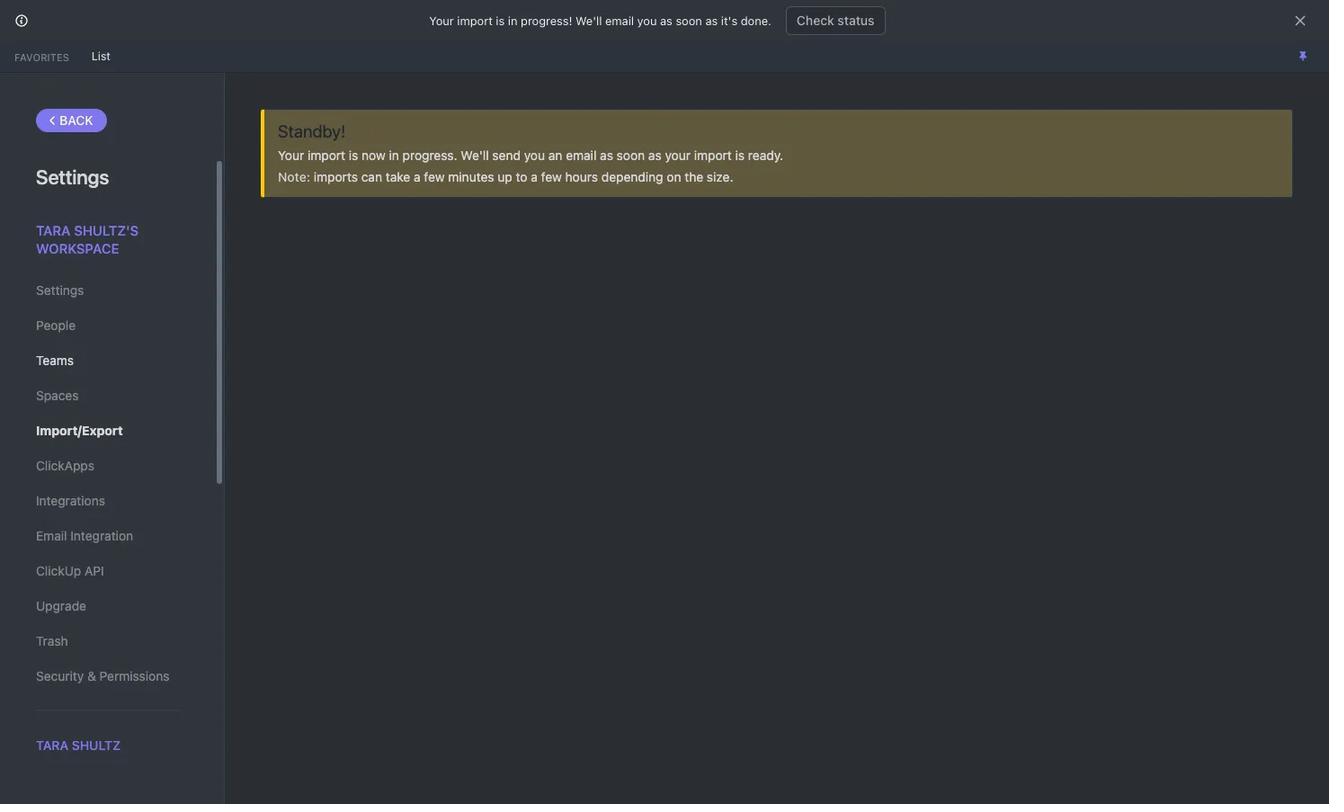 Task type: vqa. For each thing, say whether or not it's contained in the screenshot.
Scope
no



Task type: describe. For each thing, give the bounding box(es) containing it.
tara for tara shultz's workspace
[[36, 222, 71, 238]]

security
[[36, 668, 84, 684]]

clickapps link
[[36, 451, 179, 481]]

clickup api
[[36, 563, 104, 578]]

1 horizontal spatial import
[[457, 13, 493, 27]]

1 a from the left
[[414, 169, 421, 184]]

ready.
[[748, 148, 784, 163]]

1 settings from the top
[[36, 165, 109, 189]]

clickup api link
[[36, 556, 179, 586]]

progress.
[[403, 148, 457, 163]]

check status
[[797, 12, 875, 27]]

an
[[548, 148, 563, 163]]

trash
[[36, 633, 68, 648]]

settings link
[[36, 275, 179, 306]]

settings inside "link"
[[36, 282, 84, 298]]

email integration link
[[36, 521, 179, 551]]

0 horizontal spatial is
[[349, 148, 358, 163]]

check status link
[[772, 6, 886, 35]]

1 horizontal spatial your
[[429, 13, 454, 27]]

in inside standby! your import is now in progress. we'll send you an email as soon as your import is ready. note: imports can take a few minutes up to a few hours depending on the size.
[[389, 148, 399, 163]]

2 few from the left
[[541, 169, 562, 184]]

check status button
[[786, 6, 886, 35]]

permissions
[[99, 668, 170, 684]]

your inside standby! your import is now in progress. we'll send you an email as soon as your import is ready. note: imports can take a few minutes up to a few hours depending on the size.
[[278, 148, 304, 163]]

soon inside standby! your import is now in progress. we'll send you an email as soon as your import is ready. note: imports can take a few minutes up to a few hours depending on the size.
[[617, 148, 645, 163]]

&
[[87, 668, 96, 684]]

done.
[[741, 13, 772, 27]]

standby!
[[278, 121, 346, 141]]

note:
[[278, 169, 310, 184]]

upgrade link
[[36, 591, 179, 622]]

api
[[85, 563, 104, 578]]

back link
[[36, 109, 107, 132]]

to
[[516, 169, 528, 184]]

tara shultz
[[36, 738, 121, 753]]

favorites
[[14, 51, 69, 63]]

your import is in progress! we'll email you as soon as it's done.
[[429, 13, 772, 27]]

now
[[362, 148, 386, 163]]

imports
[[314, 169, 358, 184]]

security & permissions
[[36, 668, 170, 684]]

email integration
[[36, 528, 133, 543]]

minutes
[[448, 169, 494, 184]]

on
[[667, 169, 681, 184]]

1 horizontal spatial is
[[496, 13, 505, 27]]

upgrade
[[36, 598, 86, 613]]

teams link
[[36, 345, 179, 376]]



Task type: locate. For each thing, give the bounding box(es) containing it.
we'll right 'progress!'
[[576, 13, 602, 27]]

check
[[797, 12, 834, 27]]

tara inside "tara shultz's workspace"
[[36, 222, 71, 238]]

1 horizontal spatial in
[[508, 13, 518, 27]]

2 a from the left
[[531, 169, 538, 184]]

soon up depending
[[617, 148, 645, 163]]

spaces link
[[36, 380, 179, 411]]

it's
[[721, 13, 738, 27]]

trash link
[[36, 626, 179, 657]]

in left 'progress!'
[[508, 13, 518, 27]]

depending
[[602, 169, 663, 184]]

1 vertical spatial soon
[[617, 148, 645, 163]]

tara
[[36, 222, 71, 238], [36, 738, 68, 753]]

0 horizontal spatial email
[[566, 148, 597, 163]]

workspace
[[36, 240, 119, 256]]

1 vertical spatial tara
[[36, 738, 68, 753]]

1 vertical spatial you
[[524, 148, 545, 163]]

2 tara from the top
[[36, 738, 68, 753]]

clickapps
[[36, 458, 94, 473]]

spaces
[[36, 388, 79, 403]]

you left it's
[[637, 13, 657, 27]]

1 vertical spatial we'll
[[461, 148, 489, 163]]

tara left shultz at left bottom
[[36, 738, 68, 753]]

tara up workspace
[[36, 222, 71, 238]]

soon left it's
[[676, 13, 702, 27]]

0 vertical spatial email
[[605, 13, 634, 27]]

in
[[508, 13, 518, 27], [389, 148, 399, 163]]

can
[[361, 169, 382, 184]]

1 horizontal spatial a
[[531, 169, 538, 184]]

0 vertical spatial you
[[637, 13, 657, 27]]

shultz's
[[74, 222, 139, 238]]

import/export link
[[36, 416, 179, 446]]

0 horizontal spatial a
[[414, 169, 421, 184]]

the
[[685, 169, 703, 184]]

settings up people
[[36, 282, 84, 298]]

1 tara from the top
[[36, 222, 71, 238]]

we'll
[[576, 13, 602, 27], [461, 148, 489, 163]]

email
[[605, 13, 634, 27], [566, 148, 597, 163]]

few
[[424, 169, 445, 184], [541, 169, 562, 184]]

you
[[637, 13, 657, 27], [524, 148, 545, 163]]

is left now
[[349, 148, 358, 163]]

tara shultz's workspace
[[36, 222, 139, 256]]

status
[[838, 12, 875, 27]]

1 horizontal spatial soon
[[676, 13, 702, 27]]

0 horizontal spatial in
[[389, 148, 399, 163]]

people
[[36, 317, 76, 333]]

clickup
[[36, 563, 81, 578]]

1 vertical spatial settings
[[36, 282, 84, 298]]

1 horizontal spatial email
[[605, 13, 634, 27]]

few down an
[[541, 169, 562, 184]]

0 vertical spatial in
[[508, 13, 518, 27]]

1 vertical spatial in
[[389, 148, 399, 163]]

import
[[457, 13, 493, 27], [308, 148, 345, 163], [694, 148, 732, 163]]

take
[[386, 169, 410, 184]]

is left 'progress!'
[[496, 13, 505, 27]]

0 horizontal spatial few
[[424, 169, 445, 184]]

email inside standby! your import is now in progress. we'll send you an email as soon as your import is ready. note: imports can take a few minutes up to a few hours depending on the size.
[[566, 148, 597, 163]]

list link
[[83, 49, 120, 63]]

email
[[36, 528, 67, 543]]

0 vertical spatial we'll
[[576, 13, 602, 27]]

a right to
[[531, 169, 538, 184]]

1 few from the left
[[424, 169, 445, 184]]

shultz
[[72, 738, 121, 753]]

import up size.
[[694, 148, 732, 163]]

1 horizontal spatial we'll
[[576, 13, 602, 27]]

0 horizontal spatial soon
[[617, 148, 645, 163]]

0 vertical spatial soon
[[676, 13, 702, 27]]

send
[[492, 148, 521, 163]]

up
[[498, 169, 512, 184]]

a right take
[[414, 169, 421, 184]]

few down progress.
[[424, 169, 445, 184]]

as
[[660, 13, 673, 27], [706, 13, 718, 27], [600, 148, 613, 163], [648, 148, 662, 163]]

0 vertical spatial tara
[[36, 222, 71, 238]]

0 horizontal spatial we'll
[[461, 148, 489, 163]]

0 horizontal spatial your
[[278, 148, 304, 163]]

your
[[429, 13, 454, 27], [278, 148, 304, 163]]

is
[[496, 13, 505, 27], [349, 148, 358, 163], [735, 148, 745, 163]]

in right now
[[389, 148, 399, 163]]

settings element
[[0, 73, 225, 804]]

we'll inside standby! your import is now in progress. we'll send you an email as soon as your import is ready. note: imports can take a few minutes up to a few hours depending on the size.
[[461, 148, 489, 163]]

settings down back link
[[36, 165, 109, 189]]

people link
[[36, 310, 179, 341]]

import left 'progress!'
[[457, 13, 493, 27]]

teams
[[36, 353, 74, 368]]

size.
[[707, 169, 733, 184]]

0 horizontal spatial you
[[524, 148, 545, 163]]

back
[[59, 112, 93, 128]]

standby! your import is now in progress. we'll send you an email as soon as your import is ready. note: imports can take a few minutes up to a few hours depending on the size.
[[278, 121, 784, 184]]

integrations
[[36, 493, 105, 508]]

tara for tara shultz
[[36, 738, 68, 753]]

2 horizontal spatial is
[[735, 148, 745, 163]]

you left an
[[524, 148, 545, 163]]

0 vertical spatial your
[[429, 13, 454, 27]]

is left ready.
[[735, 148, 745, 163]]

1 horizontal spatial you
[[637, 13, 657, 27]]

settings
[[36, 165, 109, 189], [36, 282, 84, 298]]

email up 'hours'
[[566, 148, 597, 163]]

integration
[[70, 528, 133, 543]]

a
[[414, 169, 421, 184], [531, 169, 538, 184]]

import/export
[[36, 423, 123, 438]]

0 horizontal spatial import
[[308, 148, 345, 163]]

2 horizontal spatial import
[[694, 148, 732, 163]]

your
[[665, 148, 691, 163]]

progress!
[[521, 13, 572, 27]]

email right 'progress!'
[[605, 13, 634, 27]]

2 settings from the top
[[36, 282, 84, 298]]

we'll up minutes
[[461, 148, 489, 163]]

import up imports
[[308, 148, 345, 163]]

0 vertical spatial settings
[[36, 165, 109, 189]]

soon
[[676, 13, 702, 27], [617, 148, 645, 163]]

1 vertical spatial your
[[278, 148, 304, 163]]

1 vertical spatial email
[[566, 148, 597, 163]]

security & permissions link
[[36, 661, 179, 692]]

you inside standby! your import is now in progress. we'll send you an email as soon as your import is ready. note: imports can take a few minutes up to a few hours depending on the size.
[[524, 148, 545, 163]]

integrations link
[[36, 486, 179, 516]]

hours
[[565, 169, 598, 184]]

1 horizontal spatial few
[[541, 169, 562, 184]]

list
[[92, 49, 111, 63]]



